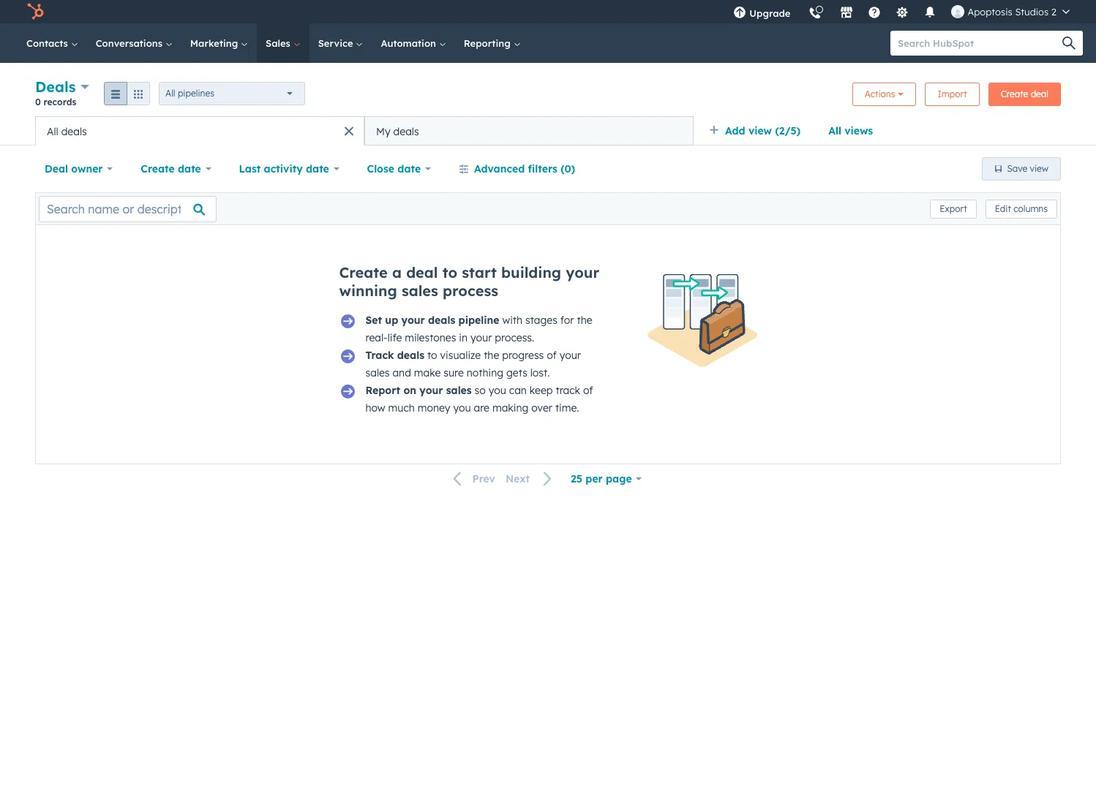 Task type: vqa. For each thing, say whether or not it's contained in the screenshot.
date associated with Create date
yes



Task type: describe. For each thing, give the bounding box(es) containing it.
making
[[492, 402, 529, 415]]

marketing
[[190, 37, 241, 49]]

last activity date button
[[229, 154, 349, 184]]

last
[[239, 162, 261, 176]]

make
[[414, 367, 441, 380]]

deals for all deals
[[61, 125, 87, 138]]

create deal
[[1001, 88, 1049, 99]]

automation link
[[372, 23, 455, 63]]

up
[[385, 314, 398, 327]]

create a deal to start building your winning sales process
[[339, 263, 599, 300]]

edit columns
[[995, 203, 1048, 214]]

view for add
[[749, 124, 772, 138]]

add
[[725, 124, 745, 138]]

prev
[[472, 473, 495, 486]]

next
[[506, 473, 530, 486]]

import button
[[925, 82, 980, 106]]

help image
[[868, 7, 881, 20]]

edit columns button
[[985, 199, 1057, 218]]

all views
[[828, 124, 873, 138]]

reporting
[[464, 37, 513, 49]]

save
[[1007, 163, 1028, 174]]

columns
[[1014, 203, 1048, 214]]

set
[[366, 314, 382, 327]]

sales inside to visualize the progress of your sales and make sure nothing gets lost.
[[366, 367, 390, 380]]

menu containing apoptosis studios 2
[[725, 0, 1079, 29]]

2 horizontal spatial sales
[[446, 384, 472, 397]]

records
[[44, 97, 76, 108]]

pipelines
[[178, 87, 214, 98]]

create for create a deal to start building your winning sales process
[[339, 263, 388, 282]]

service
[[318, 37, 356, 49]]

automation
[[381, 37, 439, 49]]

your right up
[[401, 314, 425, 327]]

gets
[[506, 367, 527, 380]]

upgrade image
[[733, 7, 747, 20]]

advanced
[[474, 162, 525, 176]]

create for create deal
[[1001, 88, 1028, 99]]

your up money
[[419, 384, 443, 397]]

apoptosis studios 2
[[968, 6, 1057, 18]]

over
[[531, 402, 552, 415]]

hubspot link
[[18, 3, 55, 20]]

25 per page
[[571, 473, 632, 486]]

actions button
[[852, 82, 917, 106]]

a
[[392, 263, 402, 282]]

set up your deals pipeline
[[366, 314, 499, 327]]

all views link
[[819, 116, 883, 146]]

date inside popup button
[[306, 162, 329, 176]]

25
[[571, 473, 582, 486]]

upgrade
[[750, 7, 791, 19]]

date for create date
[[178, 162, 201, 176]]

sales
[[266, 37, 293, 49]]

are
[[474, 402, 490, 415]]

apoptosis studios 2 button
[[943, 0, 1079, 23]]

prev button
[[445, 470, 500, 489]]

and
[[392, 367, 411, 380]]

marketplaces image
[[840, 7, 854, 20]]

all for all deals
[[47, 125, 58, 138]]

marketplaces button
[[832, 0, 862, 23]]

import
[[938, 88, 967, 99]]

deal inside "create a deal to start building your winning sales process"
[[406, 263, 438, 282]]

close
[[367, 162, 394, 176]]

close date button
[[358, 154, 440, 184]]

deals up milestones
[[428, 314, 455, 327]]

Search HubSpot search field
[[891, 31, 1070, 56]]

money
[[418, 402, 450, 415]]

pagination navigation
[[445, 470, 561, 489]]

track
[[556, 384, 580, 397]]

advanced filters (0)
[[474, 162, 575, 176]]

(2/5)
[[775, 124, 801, 138]]

the inside with stages for the real-life milestones in your process.
[[577, 314, 592, 327]]

report
[[366, 384, 400, 397]]

real-
[[366, 331, 388, 345]]

contacts
[[26, 37, 71, 49]]

add view (2/5)
[[725, 124, 801, 138]]

all deals
[[47, 125, 87, 138]]

date for close date
[[398, 162, 421, 176]]

my deals
[[376, 125, 419, 138]]

visualize
[[440, 349, 481, 362]]

0 records
[[35, 97, 76, 108]]

activity
[[264, 162, 303, 176]]

to visualize the progress of your sales and make sure nothing gets lost.
[[366, 349, 581, 380]]

Search name or description search field
[[39, 196, 217, 222]]

sales link
[[257, 23, 309, 63]]

all pipelines
[[165, 87, 214, 98]]

sure
[[444, 367, 464, 380]]

last activity date
[[239, 162, 329, 176]]

deal inside button
[[1031, 88, 1049, 99]]

my
[[376, 125, 391, 138]]

on
[[403, 384, 416, 397]]

lost.
[[530, 367, 550, 380]]

of inside the so you can keep track of how much money you are making over time.
[[583, 384, 593, 397]]

building
[[501, 263, 561, 282]]

create deal button
[[988, 82, 1061, 106]]

settings image
[[896, 7, 909, 20]]



Task type: locate. For each thing, give the bounding box(es) containing it.
1 vertical spatial you
[[453, 402, 471, 415]]

much
[[388, 402, 415, 415]]

0 horizontal spatial you
[[453, 402, 471, 415]]

1 date from the left
[[178, 162, 201, 176]]

your up track
[[560, 349, 581, 362]]

view right add
[[749, 124, 772, 138]]

so you can keep track of how much money you are making over time.
[[366, 384, 593, 415]]

0 vertical spatial to
[[443, 263, 457, 282]]

of up lost.
[[547, 349, 557, 362]]

deals down records
[[61, 125, 87, 138]]

deal owner button
[[35, 154, 122, 184]]

1 vertical spatial create
[[141, 162, 175, 176]]

0 horizontal spatial date
[[178, 162, 201, 176]]

all pipelines button
[[159, 82, 305, 105]]

create inside "create a deal to start building your winning sales process"
[[339, 263, 388, 282]]

edit
[[995, 203, 1011, 214]]

with
[[502, 314, 523, 327]]

deals right 'my'
[[393, 125, 419, 138]]

sales inside "create a deal to start building your winning sales process"
[[402, 282, 438, 300]]

deals for my deals
[[393, 125, 419, 138]]

1 horizontal spatial deal
[[1031, 88, 1049, 99]]

0 horizontal spatial to
[[427, 349, 437, 362]]

studios
[[1015, 6, 1049, 18]]

you right so at the left of page
[[489, 384, 506, 397]]

view right save
[[1030, 163, 1049, 174]]

add view (2/5) button
[[700, 116, 819, 146]]

all inside button
[[47, 125, 58, 138]]

0 horizontal spatial of
[[547, 349, 557, 362]]

0 horizontal spatial the
[[484, 349, 499, 362]]

all for all views
[[828, 124, 841, 138]]

create inside popup button
[[141, 162, 175, 176]]

track deals
[[366, 349, 424, 362]]

0 vertical spatial view
[[749, 124, 772, 138]]

1 horizontal spatial sales
[[402, 282, 438, 300]]

create date button
[[131, 154, 221, 184]]

all
[[165, 87, 175, 98], [828, 124, 841, 138], [47, 125, 58, 138]]

1 horizontal spatial date
[[306, 162, 329, 176]]

all left pipelines
[[165, 87, 175, 98]]

3 date from the left
[[398, 162, 421, 176]]

deals banner
[[35, 76, 1061, 116]]

deals button
[[35, 76, 89, 97]]

all down 0 records
[[47, 125, 58, 138]]

1 horizontal spatial of
[[583, 384, 593, 397]]

time.
[[555, 402, 579, 415]]

create for create date
[[141, 162, 175, 176]]

calling icon button
[[803, 1, 828, 23]]

1 horizontal spatial the
[[577, 314, 592, 327]]

create up search name or description search field
[[141, 162, 175, 176]]

all left views
[[828, 124, 841, 138]]

close date
[[367, 162, 421, 176]]

to inside to visualize the progress of your sales and make sure nothing gets lost.
[[427, 349, 437, 362]]

can
[[509, 384, 527, 397]]

0 vertical spatial the
[[577, 314, 592, 327]]

1 horizontal spatial to
[[443, 263, 457, 282]]

(0)
[[561, 162, 575, 176]]

deal owner
[[45, 162, 103, 176]]

2 horizontal spatial all
[[828, 124, 841, 138]]

track
[[366, 349, 394, 362]]

conversations link
[[87, 23, 181, 63]]

tara schultz image
[[952, 5, 965, 18]]

2 vertical spatial sales
[[446, 384, 472, 397]]

the inside to visualize the progress of your sales and make sure nothing gets lost.
[[484, 349, 499, 362]]

create left a
[[339, 263, 388, 282]]

life
[[388, 331, 402, 345]]

your down pipeline
[[470, 331, 492, 345]]

your inside to visualize the progress of your sales and make sure nothing gets lost.
[[560, 349, 581, 362]]

2 vertical spatial create
[[339, 263, 388, 282]]

date right activity
[[306, 162, 329, 176]]

sales up "set up your deals pipeline"
[[402, 282, 438, 300]]

2
[[1051, 6, 1057, 18]]

all inside popup button
[[165, 87, 175, 98]]

date down all deals button
[[178, 162, 201, 176]]

save view
[[1007, 163, 1049, 174]]

next button
[[500, 470, 561, 489]]

create inside button
[[1001, 88, 1028, 99]]

in
[[459, 331, 468, 345]]

deal
[[1031, 88, 1049, 99], [406, 263, 438, 282]]

deals
[[61, 125, 87, 138], [393, 125, 419, 138], [428, 314, 455, 327], [397, 349, 424, 362]]

25 per page button
[[561, 465, 652, 494]]

search button
[[1055, 31, 1083, 56]]

start
[[462, 263, 497, 282]]

export
[[940, 203, 967, 214]]

actions
[[865, 88, 895, 99]]

the up nothing
[[484, 349, 499, 362]]

sales down the track
[[366, 367, 390, 380]]

nothing
[[467, 367, 504, 380]]

deal
[[45, 162, 68, 176]]

your
[[566, 263, 599, 282], [401, 314, 425, 327], [470, 331, 492, 345], [560, 349, 581, 362], [419, 384, 443, 397]]

conversations
[[96, 37, 165, 49]]

deals up and
[[397, 349, 424, 362]]

0 horizontal spatial sales
[[366, 367, 390, 380]]

help button
[[862, 0, 887, 23]]

create
[[1001, 88, 1028, 99], [141, 162, 175, 176], [339, 263, 388, 282]]

per
[[586, 473, 603, 486]]

view inside button
[[1030, 163, 1049, 174]]

save view button
[[982, 157, 1061, 181]]

1 vertical spatial to
[[427, 349, 437, 362]]

views
[[845, 124, 873, 138]]

to down milestones
[[427, 349, 437, 362]]

marketing link
[[181, 23, 257, 63]]

your inside with stages for the real-life milestones in your process.
[[470, 331, 492, 345]]

my deals button
[[364, 116, 694, 146]]

2 horizontal spatial create
[[1001, 88, 1028, 99]]

create down "search hubspot" search field
[[1001, 88, 1028, 99]]

to inside "create a deal to start building your winning sales process"
[[443, 263, 457, 282]]

create date
[[141, 162, 201, 176]]

filters
[[528, 162, 558, 176]]

of right track
[[583, 384, 593, 397]]

service link
[[309, 23, 372, 63]]

1 horizontal spatial view
[[1030, 163, 1049, 174]]

1 vertical spatial of
[[583, 384, 593, 397]]

search image
[[1063, 37, 1076, 50]]

for
[[560, 314, 574, 327]]

view inside popup button
[[749, 124, 772, 138]]

process.
[[495, 331, 534, 345]]

sales
[[402, 282, 438, 300], [366, 367, 390, 380], [446, 384, 472, 397]]

0 horizontal spatial create
[[141, 162, 175, 176]]

of inside to visualize the progress of your sales and make sure nothing gets lost.
[[547, 349, 557, 362]]

group
[[104, 82, 150, 105]]

1 horizontal spatial you
[[489, 384, 506, 397]]

calling icon image
[[809, 7, 822, 20]]

1 horizontal spatial create
[[339, 263, 388, 282]]

group inside deals banner
[[104, 82, 150, 105]]

date right close on the top left
[[398, 162, 421, 176]]

your up for
[[566, 263, 599, 282]]

0
[[35, 97, 41, 108]]

all for all pipelines
[[165, 87, 175, 98]]

export button
[[930, 199, 977, 218]]

deals for track deals
[[397, 349, 424, 362]]

keep
[[530, 384, 553, 397]]

page
[[606, 473, 632, 486]]

the
[[577, 314, 592, 327], [484, 349, 499, 362]]

you left are
[[453, 402, 471, 415]]

2 date from the left
[[306, 162, 329, 176]]

0 horizontal spatial all
[[47, 125, 58, 138]]

notifications button
[[918, 0, 943, 23]]

1 vertical spatial sales
[[366, 367, 390, 380]]

advanced filters (0) button
[[449, 154, 585, 184]]

your inside "create a deal to start building your winning sales process"
[[566, 263, 599, 282]]

sales down sure
[[446, 384, 472, 397]]

with stages for the real-life milestones in your process.
[[366, 314, 592, 345]]

1 horizontal spatial all
[[165, 87, 175, 98]]

1 vertical spatial view
[[1030, 163, 1049, 174]]

0 vertical spatial create
[[1001, 88, 1028, 99]]

deals
[[35, 78, 76, 96]]

how
[[366, 402, 385, 415]]

of
[[547, 349, 557, 362], [583, 384, 593, 397]]

so
[[475, 384, 486, 397]]

to left start at the left of the page
[[443, 263, 457, 282]]

2 horizontal spatial date
[[398, 162, 421, 176]]

0 vertical spatial deal
[[1031, 88, 1049, 99]]

menu
[[725, 0, 1079, 29]]

stages
[[525, 314, 558, 327]]

0 vertical spatial of
[[547, 349, 557, 362]]

0 horizontal spatial deal
[[406, 263, 438, 282]]

progress
[[502, 349, 544, 362]]

view for save
[[1030, 163, 1049, 174]]

date
[[178, 162, 201, 176], [306, 162, 329, 176], [398, 162, 421, 176]]

0 vertical spatial you
[[489, 384, 506, 397]]

the right for
[[577, 314, 592, 327]]

1 vertical spatial the
[[484, 349, 499, 362]]

0 horizontal spatial view
[[749, 124, 772, 138]]

hubspot image
[[26, 3, 44, 20]]

1 vertical spatial deal
[[406, 263, 438, 282]]

notifications image
[[924, 7, 937, 20]]

process
[[443, 282, 498, 300]]

winning
[[339, 282, 397, 300]]

0 vertical spatial sales
[[402, 282, 438, 300]]



